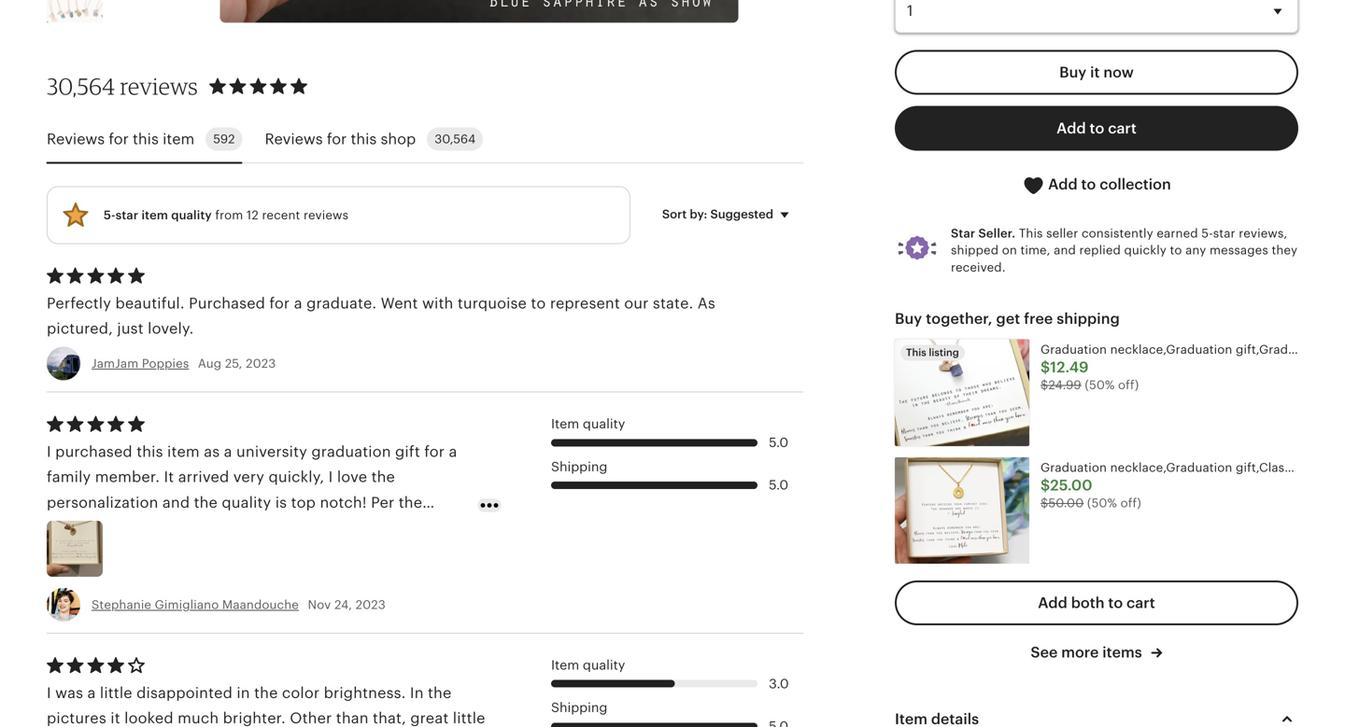Task type: describe. For each thing, give the bounding box(es) containing it.
sort by: suggested button
[[648, 195, 810, 234]]

a right gift
[[449, 444, 457, 461]]

seller.
[[979, 227, 1016, 241]]

add both to cart button
[[895, 581, 1299, 626]]

item quality for 3.0
[[551, 658, 625, 673]]

item for 3.0
[[551, 658, 580, 673]]

sort
[[662, 208, 687, 222]]

arrived
[[178, 469, 229, 486]]

in
[[410, 685, 424, 702]]

$ 12.49 $ 24.99 (50% off)
[[1041, 359, 1139, 393]]

buy for buy together, get free shipping
[[895, 311, 923, 327]]

to down buy it now button
[[1090, 120, 1105, 137]]

buy for buy it now
[[1060, 64, 1087, 81]]

went
[[381, 295, 418, 312]]

just
[[117, 320, 144, 337]]

3.0
[[769, 677, 789, 692]]

i was a little disappointed in the color brightness. in the pictures it looked much brighter. other than that, great littl
[[47, 685, 486, 728]]

both
[[1071, 595, 1105, 612]]

year
[[224, 545, 255, 562]]

brightness.
[[324, 685, 406, 702]]

seller
[[1047, 227, 1079, 241]]

24,
[[334, 598, 352, 613]]

50.00
[[1049, 497, 1084, 511]]

a right as
[[224, 444, 232, 461]]

0 horizontal spatial 5-
[[104, 208, 116, 222]]

5.0 for shipping
[[769, 478, 789, 493]]

reviews for this item
[[47, 131, 195, 147]]

see more items
[[1031, 645, 1146, 662]]

aug
[[198, 357, 222, 371]]

as
[[204, 444, 220, 461]]

name!
[[116, 571, 161, 588]]

maandouche
[[222, 598, 299, 613]]

purchased
[[55, 444, 132, 461]]

it
[[164, 469, 174, 486]]

that,
[[373, 711, 406, 728]]

30,564 for 30,564 reviews
[[47, 72, 115, 100]]

stone
[[126, 520, 167, 537]]

collection
[[1100, 176, 1171, 193]]

graduation necklacegraduation giftgraduation jewelryclass image 9 image
[[47, 0, 103, 39]]

the up name!
[[112, 545, 136, 562]]

off) for 25.00
[[1121, 497, 1142, 511]]

item for for
[[163, 131, 195, 147]]

reviews for reviews for this shop
[[265, 131, 323, 147]]

state.
[[653, 295, 694, 312]]

little
[[100, 685, 132, 702]]

i for i was a little disappointed in the color brightness. in the pictures it looked much brighter. other than that, great littl
[[47, 685, 51, 702]]

quality inside i purchased this item as a university graduation gift for a family member. it arrived very quickly, i love the personalization and the quality is top notch! per the photo, the stone is november (the graduation month), 2023 for the graduation year and the n is for my sister in laws first name!
[[222, 495, 271, 511]]

buy it now
[[1060, 64, 1134, 81]]

they
[[1272, 244, 1298, 258]]

sister
[[400, 545, 440, 562]]

add to cart
[[1057, 120, 1137, 137]]

was
[[55, 685, 83, 702]]

disappointed
[[137, 685, 233, 702]]

suggested
[[711, 208, 774, 222]]

this for i purchased this item as a university graduation gift for a family member. it arrived very quickly, i love the personalization and the quality is top notch! per the photo, the stone is november (the graduation month), 2023 for the graduation year and the n is for my sister in laws first name!
[[137, 444, 163, 461]]

shipped
[[951, 244, 999, 258]]

personalization
[[47, 495, 158, 511]]

any
[[1186, 244, 1207, 258]]

a inside i was a little disappointed in the color brightness. in the pictures it looked much brighter. other than that, great littl
[[87, 685, 96, 702]]

30,564 for 30,564
[[435, 132, 476, 146]]

12.49
[[1051, 359, 1089, 376]]

0 horizontal spatial and
[[162, 495, 190, 511]]

star
[[951, 227, 976, 241]]

$ 25.00 $ 50.00 (50% off)
[[1041, 477, 1142, 511]]

items
[[1103, 645, 1142, 662]]

the right in
[[428, 685, 452, 702]]

the left the n
[[291, 545, 315, 562]]

(50% for 12.49
[[1085, 379, 1115, 393]]

to inside the this seller consistently earned 5-star reviews, shipped on time, and replied quickly to any messages they received.
[[1170, 244, 1183, 258]]

for left my
[[350, 545, 370, 562]]

stephanie gimigliano maandouche link
[[92, 598, 299, 613]]

add to collection button
[[895, 162, 1299, 208]]

reviews for reviews for this item
[[47, 131, 105, 147]]

first
[[83, 571, 112, 588]]

i purchased this item as a university graduation gift for a family member. it arrived very quickly, i love the personalization and the quality is top notch! per the photo, the stone is november (the graduation month), 2023 for the graduation year and the n is for my sister in laws first name!
[[47, 444, 457, 588]]

this for seller
[[1019, 227, 1043, 241]]

n
[[319, 545, 330, 562]]

30,564 reviews
[[47, 72, 198, 100]]

shop
[[381, 131, 416, 147]]

lovely.
[[148, 320, 194, 337]]

november
[[187, 520, 262, 537]]

replied
[[1080, 244, 1121, 258]]

2 vertical spatial and
[[259, 545, 287, 562]]

this for reviews for this shop
[[351, 131, 377, 147]]

received.
[[951, 261, 1006, 275]]

by:
[[690, 208, 708, 222]]

add for add to cart
[[1057, 120, 1086, 137]]

listing
[[929, 347, 959, 359]]

graduation necklace,graduation gift,graduation jewelry,class of 2023,september birthstone birthday sapphire, high school college grads sap image
[[895, 340, 1030, 446]]

much
[[178, 711, 219, 728]]

item quality for 5.0
[[551, 417, 625, 432]]

star inside the this seller consistently earned 5-star reviews, shipped on time, and replied quickly to any messages they received.
[[1214, 227, 1236, 241]]

university
[[236, 444, 307, 461]]

quickly
[[1125, 244, 1167, 258]]

0 vertical spatial cart
[[1108, 120, 1137, 137]]

free
[[1024, 311, 1053, 327]]

purchased
[[189, 295, 265, 312]]

reviews,
[[1239, 227, 1288, 241]]

than
[[336, 711, 369, 728]]

jamjam poppies aug 25, 2023
[[92, 357, 276, 371]]

1 vertical spatial i
[[329, 469, 333, 486]]

it inside i was a little disappointed in the color brightness. in the pictures it looked much brighter. other than that, great littl
[[110, 711, 120, 728]]

this for reviews for this item
[[133, 131, 159, 147]]

buy it now button
[[895, 50, 1299, 95]]

now
[[1104, 64, 1134, 81]]

stephanie
[[92, 598, 151, 613]]

0 vertical spatial reviews
[[120, 72, 198, 100]]

brighter.
[[223, 711, 286, 728]]

1 horizontal spatial reviews
[[304, 208, 349, 222]]

0 vertical spatial star
[[116, 208, 138, 222]]

this seller consistently earned 5-star reviews, shipped on time, and replied quickly to any messages they received.
[[951, 227, 1298, 275]]

in inside i was a little disappointed in the color brightness. in the pictures it looked much brighter. other than that, great littl
[[237, 685, 250, 702]]

as
[[698, 295, 716, 312]]

earned
[[1157, 227, 1199, 241]]

for up first at the left bottom of page
[[88, 545, 108, 562]]

messages
[[1210, 244, 1269, 258]]



Task type: vqa. For each thing, say whether or not it's contained in the screenshot.
middle stovetop
no



Task type: locate. For each thing, give the bounding box(es) containing it.
item left 592
[[163, 131, 195, 147]]

1 item quality from the top
[[551, 417, 625, 432]]

off) inside $ 25.00 $ 50.00 (50% off)
[[1121, 497, 1142, 511]]

a left graduate.
[[294, 295, 302, 312]]

1 horizontal spatial star
[[1214, 227, 1236, 241]]

in right sister
[[444, 545, 457, 562]]

$ down free
[[1041, 379, 1049, 393]]

2 vertical spatial 2023
[[356, 598, 386, 613]]

a inside perfectly beautiful. purchased for a graduate. went with turquoise to represent our state. as pictured, just lovely.
[[294, 295, 302, 312]]

with
[[422, 295, 454, 312]]

and down seller
[[1054, 244, 1076, 258]]

a right was
[[87, 685, 96, 702]]

add left the both
[[1038, 595, 1068, 612]]

more
[[1062, 645, 1099, 662]]

the down arrived
[[194, 495, 218, 511]]

reviews
[[120, 72, 198, 100], [304, 208, 349, 222]]

is left top
[[275, 495, 287, 511]]

5- up any
[[1202, 227, 1214, 241]]

1 vertical spatial 30,564
[[435, 132, 476, 146]]

1 vertical spatial item
[[142, 208, 168, 222]]

2 horizontal spatial and
[[1054, 244, 1076, 258]]

pictures
[[47, 711, 106, 728]]

(the
[[266, 520, 295, 537]]

notch!
[[320, 495, 367, 511]]

off)
[[1118, 379, 1139, 393], [1121, 497, 1142, 511]]

love
[[337, 469, 367, 486]]

this left listing
[[906, 347, 927, 359]]

item for 5.0
[[551, 417, 580, 432]]

turquoise
[[458, 295, 527, 312]]

add for add both to cart
[[1038, 595, 1068, 612]]

2023 up the 'laws'
[[47, 545, 84, 562]]

to left collection
[[1082, 176, 1096, 193]]

it down little
[[110, 711, 120, 728]]

add inside add to cart button
[[1057, 120, 1086, 137]]

25,
[[225, 357, 243, 371]]

add
[[1057, 120, 1086, 137], [1049, 176, 1078, 193], [1038, 595, 1068, 612]]

2 item from the top
[[551, 658, 580, 673]]

to down earned
[[1170, 244, 1183, 258]]

star down the reviews for this item
[[116, 208, 138, 222]]

1 vertical spatial off)
[[1121, 497, 1142, 511]]

5-star item quality from 12 recent reviews
[[104, 208, 349, 222]]

it left now
[[1091, 64, 1100, 81]]

reviews down 30,564 reviews
[[47, 131, 105, 147]]

this down 30,564 reviews
[[133, 131, 159, 147]]

add down buy it now
[[1057, 120, 1086, 137]]

2 5.0 from the top
[[769, 478, 789, 493]]

0 vertical spatial it
[[1091, 64, 1100, 81]]

4 $ from the top
[[1041, 497, 1049, 511]]

and
[[1054, 244, 1076, 258], [162, 495, 190, 511], [259, 545, 287, 562]]

0 horizontal spatial this
[[906, 347, 927, 359]]

1 vertical spatial buy
[[895, 311, 923, 327]]

i inside i was a little disappointed in the color brightness. in the pictures it looked much brighter. other than that, great littl
[[47, 685, 51, 702]]

2023 right 25,
[[246, 357, 276, 371]]

add inside the add both to cart button
[[1038, 595, 1068, 612]]

0 horizontal spatial in
[[237, 685, 250, 702]]

2 vertical spatial add
[[1038, 595, 1068, 612]]

beautiful.
[[115, 295, 185, 312]]

in inside i purchased this item as a university graduation gift for a family member. it arrived very quickly, i love the personalization and the quality is top notch! per the photo, the stone is november (the graduation month), 2023 for the graduation year and the n is for my sister in laws first name!
[[444, 545, 457, 562]]

view details of this review photo by stephanie gimigliano maandouche image
[[47, 521, 103, 578]]

$ up 50.00
[[1041, 477, 1051, 494]]

0 vertical spatial item
[[163, 131, 195, 147]]

2 vertical spatial is
[[334, 545, 346, 562]]

2 horizontal spatial is
[[334, 545, 346, 562]]

is
[[275, 495, 287, 511], [171, 520, 183, 537], [334, 545, 346, 562]]

3 $ from the top
[[1041, 477, 1051, 494]]

1 vertical spatial 5-
[[1202, 227, 1214, 241]]

1 vertical spatial graduation
[[299, 520, 379, 537]]

0 vertical spatial item
[[551, 417, 580, 432]]

1 vertical spatial star
[[1214, 227, 1236, 241]]

buy together, get free shipping
[[895, 311, 1120, 327]]

my
[[374, 545, 396, 562]]

add to cart button
[[895, 106, 1299, 151]]

for down 30,564 reviews
[[109, 131, 129, 147]]

for right 'purchased'
[[269, 295, 290, 312]]

the up per
[[371, 469, 395, 486]]

the
[[371, 469, 395, 486], [194, 495, 218, 511], [399, 495, 422, 511], [98, 520, 122, 537], [112, 545, 136, 562], [291, 545, 315, 562], [254, 685, 278, 702], [428, 685, 452, 702]]

1 vertical spatial (50%
[[1088, 497, 1118, 511]]

this left shop
[[351, 131, 377, 147]]

cart up 'items' on the bottom right of page
[[1127, 595, 1156, 612]]

0 vertical spatial and
[[1054, 244, 1076, 258]]

pictured,
[[47, 320, 113, 337]]

to right turquoise
[[531, 295, 546, 312]]

add for add to collection
[[1049, 176, 1078, 193]]

this listing
[[906, 347, 959, 359]]

2023 inside i purchased this item as a university graduation gift for a family member. it arrived very quickly, i love the personalization and the quality is top notch! per the photo, the stone is november (the graduation month), 2023 for the graduation year and the n is for my sister in laws first name!
[[47, 545, 84, 562]]

per
[[371, 495, 395, 511]]

5.0 for item quality
[[769, 435, 789, 450]]

i left was
[[47, 685, 51, 702]]

1 horizontal spatial in
[[444, 545, 457, 562]]

tab list containing reviews for this item
[[47, 116, 804, 164]]

0 vertical spatial 5-
[[104, 208, 116, 222]]

graduation necklace,graduation gift,class of 2023, grad necklace, high school grads, college grads ,compass necklace,graduating senior gifts image
[[895, 458, 1030, 565]]

great
[[410, 711, 449, 728]]

0 horizontal spatial it
[[110, 711, 120, 728]]

0 horizontal spatial 30,564
[[47, 72, 115, 100]]

5.0
[[769, 435, 789, 450], [769, 478, 789, 493]]

from
[[215, 208, 243, 222]]

0 vertical spatial (50%
[[1085, 379, 1115, 393]]

item left from
[[142, 208, 168, 222]]

5- inside the this seller consistently earned 5-star reviews, shipped on time, and replied quickly to any messages they received.
[[1202, 227, 1214, 241]]

quickly,
[[269, 469, 324, 486]]

graduation down stone
[[140, 545, 220, 562]]

1 horizontal spatial this
[[1019, 227, 1043, 241]]

1 horizontal spatial is
[[275, 495, 287, 511]]

1 horizontal spatial 2023
[[246, 357, 276, 371]]

1 vertical spatial 2023
[[47, 545, 84, 562]]

buy inside buy it now button
[[1060, 64, 1087, 81]]

1 vertical spatial it
[[110, 711, 120, 728]]

0 vertical spatial graduation
[[311, 444, 391, 461]]

reviews right recent
[[304, 208, 349, 222]]

2 shipping from the top
[[551, 701, 608, 716]]

month),
[[383, 520, 440, 537]]

(50% inside $ 25.00 $ 50.00 (50% off)
[[1088, 497, 1118, 511]]

$ right graduation necklace,graduation gift,class of 2023, grad necklace, high school grads, college grads ,compass necklace,graduating senior gifts image at bottom
[[1041, 497, 1049, 511]]

2 $ from the top
[[1041, 379, 1049, 393]]

1 horizontal spatial buy
[[1060, 64, 1087, 81]]

(50% right the 24.99
[[1085, 379, 1115, 393]]

add inside add to collection button
[[1049, 176, 1078, 193]]

0 vertical spatial i
[[47, 444, 51, 461]]

0 vertical spatial 30,564
[[47, 72, 115, 100]]

item for purchased
[[167, 444, 200, 461]]

off) right the 24.99
[[1118, 379, 1139, 393]]

buy left now
[[1060, 64, 1087, 81]]

0 vertical spatial 5.0
[[769, 435, 789, 450]]

add both to cart
[[1038, 595, 1156, 612]]

0 vertical spatial item quality
[[551, 417, 625, 432]]

0 vertical spatial off)
[[1118, 379, 1139, 393]]

add to collection
[[1045, 176, 1171, 193]]

0 vertical spatial buy
[[1060, 64, 1087, 81]]

get
[[997, 311, 1021, 327]]

1 5.0 from the top
[[769, 435, 789, 450]]

time,
[[1021, 244, 1051, 258]]

reviews for this shop
[[265, 131, 416, 147]]

a
[[294, 295, 302, 312], [224, 444, 232, 461], [449, 444, 457, 461], [87, 685, 96, 702]]

0 vertical spatial is
[[275, 495, 287, 511]]

1 vertical spatial reviews
[[304, 208, 349, 222]]

and down it
[[162, 495, 190, 511]]

1 horizontal spatial and
[[259, 545, 287, 562]]

$ up the 24.99
[[1041, 359, 1051, 376]]

perfectly beautiful. purchased for a graduate. went with turquoise to represent our state. as pictured, just lovely.
[[47, 295, 716, 337]]

item inside tab list
[[163, 131, 195, 147]]

gimigliano
[[155, 598, 219, 613]]

1 vertical spatial shipping
[[551, 701, 608, 716]]

stephanie gimigliano maandouche nov 24, 2023
[[92, 598, 386, 613]]

2 vertical spatial i
[[47, 685, 51, 702]]

0 horizontal spatial buy
[[895, 311, 923, 327]]

shipping
[[551, 460, 608, 474], [551, 701, 608, 716]]

graduation up love
[[311, 444, 391, 461]]

1 $ from the top
[[1041, 359, 1051, 376]]

0 horizontal spatial reviews
[[120, 72, 198, 100]]

item
[[163, 131, 195, 147], [142, 208, 168, 222], [167, 444, 200, 461]]

(50% inside '$ 12.49 $ 24.99 (50% off)'
[[1085, 379, 1115, 393]]

(50% for 25.00
[[1088, 497, 1118, 511]]

2 vertical spatial item
[[167, 444, 200, 461]]

our
[[624, 295, 649, 312]]

to inside perfectly beautiful. purchased for a graduate. went with turquoise to represent our state. as pictured, just lovely.
[[531, 295, 546, 312]]

30,564 up the reviews for this item
[[47, 72, 115, 100]]

this up member.
[[137, 444, 163, 461]]

2 horizontal spatial 2023
[[356, 598, 386, 613]]

it
[[1091, 64, 1100, 81], [110, 711, 120, 728]]

reviews
[[47, 131, 105, 147], [265, 131, 323, 147]]

1 horizontal spatial it
[[1091, 64, 1100, 81]]

perfectly
[[47, 295, 111, 312]]

0 horizontal spatial reviews
[[47, 131, 105, 147]]

0 vertical spatial 2023
[[246, 357, 276, 371]]

and down (the
[[259, 545, 287, 562]]

1 vertical spatial item quality
[[551, 658, 625, 673]]

0 vertical spatial in
[[444, 545, 457, 562]]

1 horizontal spatial reviews
[[265, 131, 323, 147]]

on
[[1002, 244, 1017, 258]]

star seller.
[[951, 227, 1016, 241]]

and inside the this seller consistently earned 5-star reviews, shipped on time, and replied quickly to any messages they received.
[[1054, 244, 1076, 258]]

quality
[[171, 208, 212, 222], [583, 417, 625, 432], [222, 495, 271, 511], [583, 658, 625, 673]]

1 vertical spatial is
[[171, 520, 183, 537]]

592
[[213, 132, 235, 146]]

color
[[282, 685, 320, 702]]

buy up this listing
[[895, 311, 923, 327]]

this up time,
[[1019, 227, 1043, 241]]

this inside i purchased this item as a university graduation gift for a family member. it arrived very quickly, i love the personalization and the quality is top notch! per the photo, the stone is november (the graduation month), 2023 for the graduation year and the n is for my sister in laws first name!
[[137, 444, 163, 461]]

reviews right 592
[[265, 131, 323, 147]]

for left shop
[[327, 131, 347, 147]]

1 vertical spatial cart
[[1127, 595, 1156, 612]]

laws
[[47, 571, 79, 588]]

tab list
[[47, 116, 804, 164]]

is right stone
[[171, 520, 183, 537]]

to right the both
[[1109, 595, 1123, 612]]

member.
[[95, 469, 160, 486]]

1 horizontal spatial 5-
[[1202, 227, 1214, 241]]

item inside i purchased this item as a university graduation gift for a family member. it arrived very quickly, i love the personalization and the quality is top notch! per the photo, the stone is november (the graduation month), 2023 for the graduation year and the n is for my sister in laws first name!
[[167, 444, 200, 461]]

item left as
[[167, 444, 200, 461]]

0 vertical spatial shipping
[[551, 460, 608, 474]]

0 vertical spatial this
[[1019, 227, 1043, 241]]

cart down now
[[1108, 120, 1137, 137]]

for inside perfectly beautiful. purchased for a graduate. went with turquoise to represent our state. as pictured, just lovely.
[[269, 295, 290, 312]]

5- down the reviews for this item
[[104, 208, 116, 222]]

for right gift
[[424, 444, 445, 461]]

1 vertical spatial this
[[906, 347, 927, 359]]

photo,
[[47, 520, 94, 537]]

is right the n
[[334, 545, 346, 562]]

i for i purchased this item as a university graduation gift for a family member. it arrived very quickly, i love the personalization and the quality is top notch! per the photo, the stone is november (the graduation month), 2023 for the graduation year and the n is for my sister in laws first name!
[[47, 444, 51, 461]]

i up family
[[47, 444, 51, 461]]

in up brighter.
[[237, 685, 250, 702]]

add up seller
[[1049, 176, 1078, 193]]

cart
[[1108, 120, 1137, 137], [1127, 595, 1156, 612]]

to
[[1090, 120, 1105, 137], [1082, 176, 1096, 193], [1170, 244, 1183, 258], [531, 295, 546, 312], [1109, 595, 1123, 612]]

graduation down notch!
[[299, 520, 379, 537]]

see more items link
[[1031, 643, 1163, 664]]

25.00
[[1051, 477, 1093, 494]]

the down the personalization at bottom
[[98, 520, 122, 537]]

jamjam
[[92, 357, 139, 371]]

0 vertical spatial add
[[1057, 120, 1086, 137]]

0 horizontal spatial star
[[116, 208, 138, 222]]

together,
[[926, 311, 993, 327]]

30,564 right shop
[[435, 132, 476, 146]]

recent
[[262, 208, 300, 222]]

2023 right the 24,
[[356, 598, 386, 613]]

i left love
[[329, 469, 333, 486]]

(50% down 25.00
[[1088, 497, 1118, 511]]

off) for 12.49
[[1118, 379, 1139, 393]]

jamjam poppies link
[[92, 357, 189, 371]]

nov
[[308, 598, 331, 613]]

1 horizontal spatial 30,564
[[435, 132, 476, 146]]

2 item quality from the top
[[551, 658, 625, 673]]

the up month),
[[399, 495, 422, 511]]

star up the messages
[[1214, 227, 1236, 241]]

it inside button
[[1091, 64, 1100, 81]]

2 vertical spatial graduation
[[140, 545, 220, 562]]

1 shipping from the top
[[551, 460, 608, 474]]

1 reviews from the left
[[47, 131, 105, 147]]

1 vertical spatial in
[[237, 685, 250, 702]]

this
[[133, 131, 159, 147], [351, 131, 377, 147], [137, 444, 163, 461]]

represent
[[550, 295, 620, 312]]

1 vertical spatial item
[[551, 658, 580, 673]]

graduation
[[311, 444, 391, 461], [299, 520, 379, 537], [140, 545, 220, 562]]

1 vertical spatial and
[[162, 495, 190, 511]]

0 horizontal spatial is
[[171, 520, 183, 537]]

shipping for 5.0
[[551, 460, 608, 474]]

this for listing
[[906, 347, 927, 359]]

other
[[290, 711, 332, 728]]

this inside the this seller consistently earned 5-star reviews, shipped on time, and replied quickly to any messages they received.
[[1019, 227, 1043, 241]]

0 horizontal spatial 2023
[[47, 545, 84, 562]]

24.99
[[1049, 379, 1082, 393]]

item
[[551, 417, 580, 432], [551, 658, 580, 673]]

1 item from the top
[[551, 417, 580, 432]]

2 reviews from the left
[[265, 131, 323, 147]]

off) inside '$ 12.49 $ 24.99 (50% off)'
[[1118, 379, 1139, 393]]

sort by: suggested
[[662, 208, 774, 222]]

off) right 50.00
[[1121, 497, 1142, 511]]

shipping for 3.0
[[551, 701, 608, 716]]

1 vertical spatial add
[[1049, 176, 1078, 193]]

1 vertical spatial 5.0
[[769, 478, 789, 493]]

very
[[233, 469, 265, 486]]

2023
[[246, 357, 276, 371], [47, 545, 84, 562], [356, 598, 386, 613]]

top
[[291, 495, 316, 511]]

the up brighter.
[[254, 685, 278, 702]]

reviews up the reviews for this item
[[120, 72, 198, 100]]



